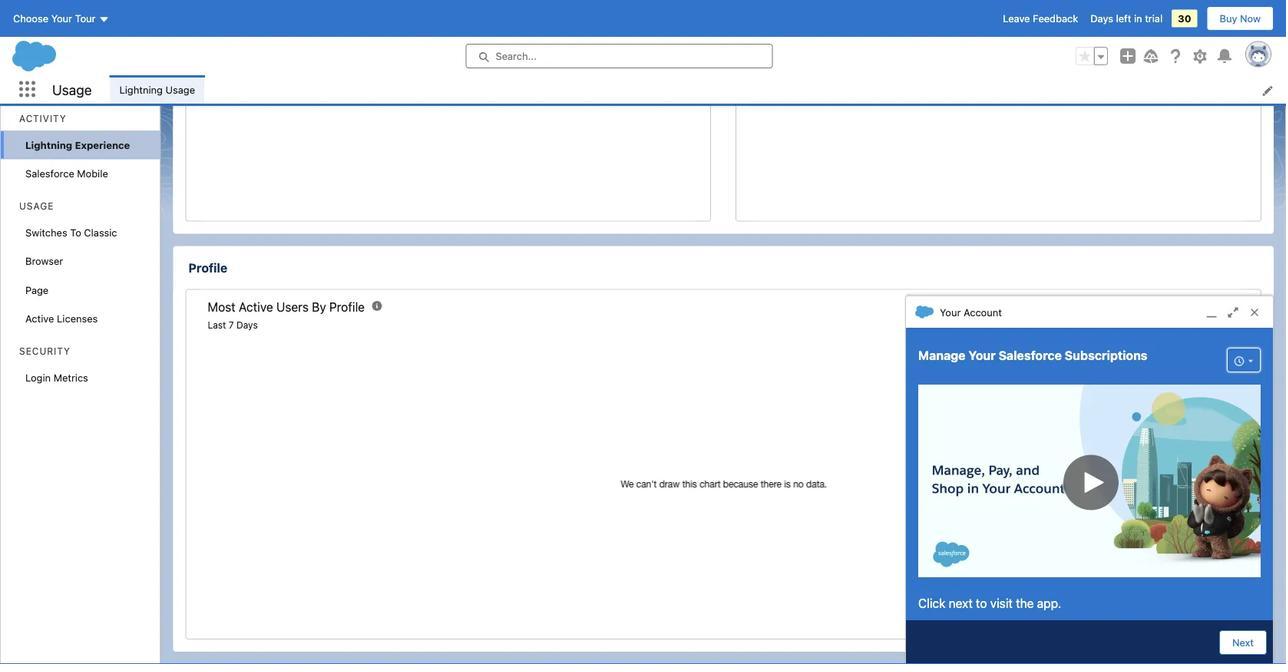 Task type: describe. For each thing, give the bounding box(es) containing it.
7
[[229, 319, 234, 330]]

left
[[1116, 13, 1132, 24]]

to
[[70, 227, 81, 238]]

choose your tour button
[[12, 6, 110, 31]]

buy now
[[1220, 13, 1261, 24]]

salesforce mobile
[[25, 168, 108, 179]]

in
[[1134, 13, 1143, 24]]

1 vertical spatial your
[[940, 306, 961, 318]]

lightning usage link
[[110, 75, 204, 104]]

click
[[919, 596, 946, 611]]

manage
[[919, 348, 966, 363]]

next
[[1233, 637, 1254, 649]]

most
[[208, 300, 236, 314]]

30
[[1178, 13, 1192, 24]]

salesforce inside your account dialog
[[999, 348, 1062, 363]]

security
[[19, 346, 70, 357]]

lightning usage list
[[110, 75, 1287, 104]]

search...
[[496, 50, 537, 62]]

leave
[[1003, 13, 1030, 24]]

0 vertical spatial days
[[1091, 13, 1114, 24]]

0 vertical spatial profile
[[188, 260, 227, 275]]

trial
[[1145, 13, 1163, 24]]

classic
[[84, 227, 117, 238]]

1 vertical spatial profile
[[329, 300, 365, 314]]

usage inside list
[[166, 84, 195, 95]]

the
[[1016, 596, 1034, 611]]

most active users by profile
[[208, 300, 365, 314]]

now
[[1241, 13, 1261, 24]]

login metrics
[[25, 372, 88, 383]]

active licenses
[[25, 313, 98, 325]]

browser
[[25, 255, 63, 267]]

feedback
[[1033, 13, 1079, 24]]



Task type: vqa. For each thing, say whether or not it's contained in the screenshot.
Most
yes



Task type: locate. For each thing, give the bounding box(es) containing it.
0 horizontal spatial your
[[51, 13, 72, 24]]

your right manage
[[969, 348, 996, 363]]

active
[[239, 300, 273, 314], [25, 313, 54, 325]]

buy
[[1220, 13, 1238, 24]]

salesforce
[[25, 168, 74, 179], [999, 348, 1062, 363]]

leave feedback
[[1003, 13, 1079, 24]]

metrics
[[54, 372, 88, 383]]

your account
[[940, 306, 1002, 318]]

licenses
[[57, 313, 98, 325]]

salesforce down 'lightning experience'
[[25, 168, 74, 179]]

activity
[[19, 113, 66, 124]]

click next to visit the app.
[[919, 596, 1062, 611]]

0 vertical spatial your
[[51, 13, 72, 24]]

days
[[1091, 13, 1114, 24], [237, 319, 258, 330]]

profile
[[188, 260, 227, 275], [329, 300, 365, 314]]

days left in trial
[[1091, 13, 1163, 24]]

your account dialog
[[906, 296, 1274, 664]]

leave feedback link
[[1003, 13, 1079, 24]]

lightning up experience
[[119, 84, 163, 95]]

mobile
[[77, 168, 108, 179]]

usage
[[52, 81, 92, 98], [166, 84, 195, 95], [19, 201, 54, 212]]

your right text default image
[[940, 306, 961, 318]]

account
[[964, 306, 1002, 318]]

1 vertical spatial salesforce
[[999, 348, 1062, 363]]

your for choose
[[51, 13, 72, 24]]

app.
[[1038, 596, 1062, 611]]

search... button
[[466, 44, 773, 68]]

2 horizontal spatial your
[[969, 348, 996, 363]]

1 horizontal spatial lightning
[[119, 84, 163, 95]]

profile up most at the left of page
[[188, 260, 227, 275]]

lightning down activity
[[25, 139, 72, 151]]

1 horizontal spatial salesforce
[[999, 348, 1062, 363]]

choose your tour
[[13, 13, 96, 24]]

1 horizontal spatial your
[[940, 306, 961, 318]]

0 horizontal spatial salesforce
[[25, 168, 74, 179]]

group
[[1076, 47, 1108, 65]]

lightning for lightning usage
[[119, 84, 163, 95]]

0 horizontal spatial profile
[[188, 260, 227, 275]]

manage your salesforce subscriptions
[[919, 348, 1148, 363]]

1 vertical spatial lightning
[[25, 139, 72, 151]]

lightning for lightning experience
[[25, 139, 72, 151]]

last
[[208, 319, 226, 330]]

experience
[[75, 139, 130, 151]]

your inside dropdown button
[[51, 13, 72, 24]]

days right 7
[[237, 319, 258, 330]]

0 horizontal spatial lightning
[[25, 139, 72, 151]]

login
[[25, 372, 51, 383]]

your left tour
[[51, 13, 72, 24]]

lightning
[[119, 84, 163, 95], [25, 139, 72, 151]]

2 vertical spatial your
[[969, 348, 996, 363]]

switches to classic
[[25, 227, 117, 238]]

switches
[[25, 227, 67, 238]]

your
[[51, 13, 72, 24], [940, 306, 961, 318], [969, 348, 996, 363]]

0 horizontal spatial active
[[25, 313, 54, 325]]

profile right 'by'
[[329, 300, 365, 314]]

salesforce down account
[[999, 348, 1062, 363]]

your for manage
[[969, 348, 996, 363]]

visit
[[991, 596, 1013, 611]]

by
[[312, 300, 326, 314]]

1 horizontal spatial profile
[[329, 300, 365, 314]]

lightning usage
[[119, 84, 195, 95]]

lightning inside list
[[119, 84, 163, 95]]

subscriptions
[[1065, 348, 1148, 363]]

lightning experience
[[25, 139, 130, 151]]

0 vertical spatial lightning
[[119, 84, 163, 95]]

1 horizontal spatial days
[[1091, 13, 1114, 24]]

0 horizontal spatial days
[[237, 319, 258, 330]]

active down page
[[25, 313, 54, 325]]

tour
[[75, 13, 96, 24]]

choose
[[13, 13, 48, 24]]

1 vertical spatial days
[[237, 319, 258, 330]]

users
[[276, 300, 309, 314]]

text default image
[[916, 303, 934, 321]]

next button
[[1220, 631, 1267, 655]]

0 vertical spatial salesforce
[[25, 168, 74, 179]]

days left the left
[[1091, 13, 1114, 24]]

next
[[949, 596, 973, 611]]

page
[[25, 284, 49, 296]]

1 horizontal spatial active
[[239, 300, 273, 314]]

to
[[976, 596, 987, 611]]

buy now button
[[1207, 6, 1274, 31]]

active up last 7 days
[[239, 300, 273, 314]]

last 7 days
[[208, 319, 258, 330]]



